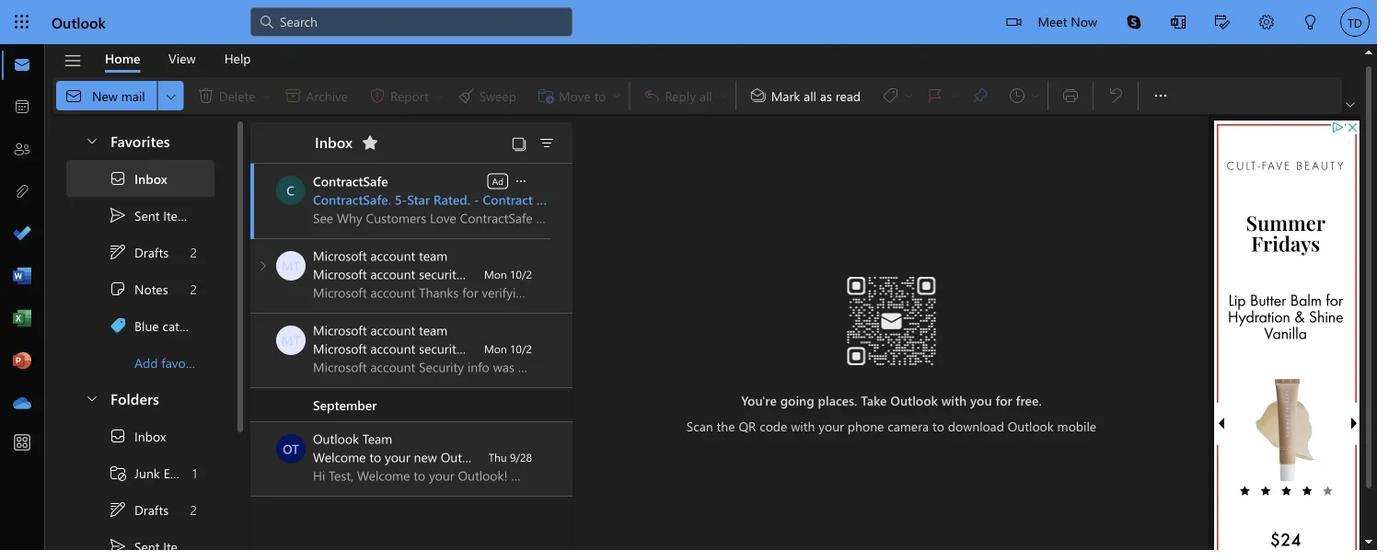 Task type: vqa. For each thing, say whether or not it's contained in the screenshot.
Conversation
no



Task type: describe. For each thing, give the bounding box(es) containing it.
10/2 for verification
[[510, 267, 532, 282]]


[[258, 13, 276, 31]]

inbox for 1st  tree item from the bottom of the page
[[134, 428, 166, 445]]

 new mail
[[64, 87, 145, 105]]

 drafts for 
[[109, 501, 169, 519]]

left-rail-appbar navigation
[[4, 44, 41, 425]]

outlook up camera
[[891, 392, 938, 409]]

verification
[[492, 266, 554, 283]]

to inside you're going places. take outlook with you for free. scan the qr code with your phone camera to download outlook mobile
[[933, 418, 945, 435]]


[[109, 464, 127, 483]]

info for was
[[466, 340, 488, 357]]

view
[[169, 50, 196, 67]]


[[63, 51, 82, 70]]

 for  dropdown button
[[1152, 87, 1170, 105]]

thu
[[489, 450, 507, 465]]

0 horizontal spatial with
[[791, 418, 815, 435]]

message list section
[[250, 118, 670, 551]]

folders tree item
[[66, 381, 215, 418]]

1
[[192, 465, 197, 482]]

mon for was
[[484, 342, 507, 356]]

add
[[134, 354, 158, 371]]

mobile
[[1058, 418, 1097, 435]]

outlook down 'free.'
[[1008, 418, 1054, 435]]

drafts for 
[[134, 244, 169, 261]]

 for 
[[109, 501, 127, 519]]

 search field
[[250, 0, 573, 41]]

outlook team
[[313, 430, 392, 448]]

2  tree item from the top
[[66, 418, 215, 455]]

 tree item
[[66, 455, 215, 492]]

 button
[[1112, 0, 1157, 44]]

 button
[[1245, 0, 1289, 47]]

to inside message list no conversations selected list box
[[370, 449, 381, 466]]

 button
[[1289, 0, 1333, 47]]

 for  popup button
[[514, 174, 529, 189]]

help
[[224, 50, 251, 67]]


[[1171, 15, 1186, 29]]

 mark all as read
[[749, 87, 861, 105]]


[[511, 136, 528, 152]]

Select a conversation checkbox
[[276, 326, 313, 355]]

1 microsoft from the top
[[313, 247, 367, 264]]

mt for mt option
[[281, 332, 300, 349]]

email
[[164, 465, 194, 482]]

add favorite tree item
[[66, 344, 215, 381]]

microsoft account team image for mt checkbox at the left
[[276, 251, 306, 281]]

for
[[996, 392, 1013, 409]]


[[1304, 15, 1319, 29]]


[[361, 134, 379, 152]]

 for 
[[109, 243, 127, 262]]

people image
[[13, 141, 31, 159]]

mon 10/2 for was
[[484, 342, 532, 356]]


[[109, 206, 127, 225]]

mail
[[121, 87, 145, 104]]

 for 1st  tree item from the top of the page
[[109, 169, 127, 188]]

new
[[414, 449, 437, 466]]

inbox for 1st  tree item from the top of the page
[[134, 170, 167, 187]]

going
[[781, 392, 815, 409]]

all
[[804, 87, 817, 104]]

scan
[[687, 418, 713, 435]]

contract
[[483, 191, 533, 208]]

 tree item
[[66, 197, 215, 234]]

you
[[971, 392, 992, 409]]

contractsafe image
[[276, 176, 305, 205]]

outlook inside banner
[[52, 12, 106, 32]]

microsoft account team image for mt option
[[276, 326, 306, 355]]

application containing outlook
[[0, 0, 1378, 551]]

 button
[[1157, 0, 1201, 47]]

was
[[492, 340, 513, 357]]

qr
[[739, 418, 756, 435]]

word image
[[13, 268, 31, 286]]

mon 10/2 for verification
[[484, 267, 532, 282]]

 button
[[532, 130, 562, 156]]

now
[[1071, 12, 1098, 29]]

td image
[[1341, 7, 1370, 37]]

places.
[[818, 392, 858, 409]]

management
[[537, 191, 615, 208]]

added
[[517, 340, 553, 357]]

 button
[[256, 259, 271, 273]]

move & delete group
[[56, 77, 626, 114]]

software
[[618, 191, 670, 208]]

outlook link
[[52, 0, 106, 44]]

2 inside  tree item
[[190, 281, 197, 298]]

sent
[[134, 207, 160, 224]]

2 microsoft from the top
[[313, 266, 367, 283]]

account up the microsoft account security info was added
[[371, 322, 416, 339]]

welcome
[[313, 449, 366, 466]]

download
[[948, 418, 1005, 435]]

september heading
[[250, 389, 573, 423]]

read
[[836, 87, 861, 104]]

september
[[313, 397, 377, 414]]

junk
[[134, 465, 160, 482]]

calendar image
[[13, 99, 31, 117]]

onedrive image
[[13, 395, 31, 413]]

 button
[[1201, 0, 1245, 47]]

 inbox for 1st  tree item from the top of the page
[[109, 169, 167, 188]]

your inside message list no conversations selected list box
[[385, 449, 410, 466]]

 junk email 1
[[109, 464, 197, 483]]

free.
[[1016, 392, 1042, 409]]

team
[[363, 430, 392, 448]]


[[749, 87, 768, 105]]

microsoft account security info verification
[[313, 266, 554, 283]]

contractsafe. 5-star rated. - contract management software
[[313, 191, 670, 208]]

 for folders
[[85, 391, 99, 406]]

 button
[[355, 128, 385, 157]]

meet
[[1038, 12, 1068, 29]]

 tree item for 
[[66, 234, 215, 271]]

inbox inside inbox 
[[315, 132, 353, 152]]

the
[[717, 418, 735, 435]]

thu 9/28
[[489, 450, 532, 465]]

ad
[[492, 175, 504, 187]]

-
[[474, 191, 479, 208]]


[[1346, 100, 1355, 110]]

phone
[[848, 418, 884, 435]]

security for was
[[419, 340, 463, 357]]

outlook banner
[[0, 0, 1378, 47]]

inbox heading
[[291, 122, 385, 163]]



Task type: locate. For each thing, give the bounding box(es) containing it.
2 drafts from the top
[[134, 502, 169, 519]]

2 vertical spatial inbox
[[134, 428, 166, 445]]

1 vertical spatial 
[[109, 427, 127, 446]]

code
[[760, 418, 788, 435]]

 tree item
[[66, 271, 215, 308]]

files image
[[13, 183, 31, 202]]

 inside tree
[[109, 501, 127, 519]]

 inbox inside tree
[[109, 427, 166, 446]]

tags group
[[740, 77, 1044, 114]]

 drafts inside favorites tree
[[109, 243, 169, 262]]


[[109, 243, 127, 262], [109, 501, 127, 519]]

team
[[419, 247, 448, 264], [419, 322, 448, 339]]

account up the microsoft account security info verification
[[371, 247, 416, 264]]

microsoft
[[313, 247, 367, 264], [313, 266, 367, 283], [313, 322, 367, 339], [313, 340, 367, 357]]

microsoft account team for microsoft account security info was added
[[313, 322, 448, 339]]

1 vertical spatial to
[[370, 449, 381, 466]]

view button
[[155, 44, 210, 73]]

 button
[[513, 172, 529, 190]]

0 vertical spatial  drafts
[[109, 243, 169, 262]]

star
[[407, 191, 430, 208]]

tree containing 
[[66, 418, 215, 551]]

1 drafts from the top
[[134, 244, 169, 261]]

1 mt from the top
[[281, 257, 300, 274]]

 up 
[[109, 427, 127, 446]]

2 security from the top
[[419, 340, 463, 357]]

3 microsoft from the top
[[313, 322, 367, 339]]

10/2 down verification on the left
[[510, 342, 532, 356]]

 drafts down the  tree item
[[109, 501, 169, 519]]

 button for favorites
[[76, 123, 107, 157]]

0 vertical spatial microsoft account team image
[[276, 251, 306, 281]]

1 info from the top
[[466, 266, 488, 283]]

2  from the top
[[109, 427, 127, 446]]

drafts inside tree
[[134, 502, 169, 519]]

 button for folders
[[76, 381, 107, 415]]

outlook.com
[[441, 449, 515, 466]]

0 vertical spatial  inbox
[[109, 169, 167, 188]]

team up the microsoft account security info verification
[[419, 247, 448, 264]]

team for was
[[419, 322, 448, 339]]

0 vertical spatial drafts
[[134, 244, 169, 261]]

 notes
[[109, 280, 168, 298]]

2 up category on the left
[[190, 281, 197, 298]]

mon
[[484, 267, 507, 282], [484, 342, 507, 356]]

0 vertical spatial  button
[[76, 123, 107, 157]]

your inside you're going places. take outlook with you for free. scan the qr code with your phone camera to download outlook mobile
[[819, 418, 844, 435]]

2  button from the top
[[76, 381, 107, 415]]

2 10/2 from the top
[[510, 342, 532, 356]]

 drafts inside tree
[[109, 501, 169, 519]]

 inbox down "folders" tree item
[[109, 427, 166, 446]]

outlook inside message list no conversations selected list box
[[313, 430, 359, 448]]

2  tree item from the top
[[66, 492, 215, 529]]

inbox inside tree
[[134, 428, 166, 445]]

0 horizontal spatial 
[[514, 174, 529, 189]]

2 microsoft account team image from the top
[[276, 326, 306, 355]]

1 vertical spatial  tree item
[[66, 418, 215, 455]]

Select a conversation checkbox
[[276, 251, 313, 281]]

1 vertical spatial security
[[419, 340, 463, 357]]

Select a conversation checkbox
[[276, 435, 313, 464]]

10/2 up added
[[510, 267, 532, 282]]

 drafts up  notes
[[109, 243, 169, 262]]

1 vertical spatial drafts
[[134, 502, 169, 519]]

account right the thu
[[518, 449, 563, 466]]

1 vertical spatial 10/2
[[510, 342, 532, 356]]

drafts inside favorites tree
[[134, 244, 169, 261]]

 for 1st  tree item from the bottom of the page
[[109, 427, 127, 446]]

take
[[861, 392, 887, 409]]

2 mt from the top
[[281, 332, 300, 349]]

new
[[92, 87, 118, 104]]

powerpoint image
[[13, 353, 31, 371]]

mon left added
[[484, 342, 507, 356]]

 down  dropdown button
[[1152, 87, 1170, 105]]

ot
[[283, 441, 299, 458]]

 button
[[1143, 77, 1180, 114]]

0 vertical spatial 
[[109, 243, 127, 262]]

outlook up welcome
[[313, 430, 359, 448]]

1 2 from the top
[[190, 244, 197, 261]]

blue
[[134, 317, 159, 334]]

1 horizontal spatial your
[[819, 418, 844, 435]]

mt inside option
[[281, 332, 300, 349]]

3 2 from the top
[[190, 502, 197, 519]]


[[1127, 15, 1142, 29]]

1  drafts from the top
[[109, 243, 169, 262]]

category
[[163, 317, 212, 334]]

microsoft account team
[[313, 247, 448, 264], [313, 322, 448, 339]]

tree item
[[66, 529, 215, 551]]


[[109, 317, 127, 335]]

info
[[466, 266, 488, 283], [466, 340, 488, 357]]

 tree item down junk
[[66, 492, 215, 529]]

favorites
[[110, 131, 170, 150]]

0 vertical spatial team
[[419, 247, 448, 264]]

2 for 
[[190, 244, 197, 261]]

 drafts for 
[[109, 243, 169, 262]]


[[109, 169, 127, 188], [109, 427, 127, 446]]

rated.
[[434, 191, 471, 208]]

 up 
[[109, 243, 127, 262]]

drafts for 
[[134, 502, 169, 519]]

 button
[[158, 81, 184, 110]]

1 vertical spatial 
[[109, 501, 127, 519]]

with
[[942, 392, 967, 409], [791, 418, 815, 435]]

microsoft account team image down mt checkbox at the left
[[276, 326, 306, 355]]

0 vertical spatial microsoft account team
[[313, 247, 448, 264]]

security up the microsoft account security info was added
[[419, 266, 463, 283]]

0 vertical spatial mon 10/2
[[484, 267, 532, 282]]

contractsafe
[[313, 173, 388, 190]]

Search field
[[278, 12, 562, 31]]

1 security from the top
[[419, 266, 463, 283]]

0 vertical spatial 2
[[190, 244, 197, 261]]

info for verification
[[466, 266, 488, 283]]

 button
[[1343, 96, 1359, 114]]

2 vertical spatial 2
[[190, 502, 197, 519]]

0 vertical spatial your
[[819, 418, 844, 435]]

inbox inside favorites tree
[[134, 170, 167, 187]]

0 vertical spatial with
[[942, 392, 967, 409]]

mt
[[281, 257, 300, 274], [281, 332, 300, 349]]

add favorite
[[134, 354, 204, 371]]

to down team
[[370, 449, 381, 466]]

4 microsoft from the top
[[313, 340, 367, 357]]

0 horizontal spatial to
[[370, 449, 381, 466]]

 left folders
[[85, 391, 99, 406]]

1 vertical spatial microsoft account team
[[313, 322, 448, 339]]

 inside favorites tree
[[109, 243, 127, 262]]

excel image
[[13, 310, 31, 329]]

 inside dropdown button
[[1152, 87, 1170, 105]]

favorites tree item
[[66, 123, 215, 160]]

0 vertical spatial security
[[419, 266, 463, 283]]

1 vertical spatial  drafts
[[109, 501, 169, 519]]


[[1215, 15, 1230, 29]]

2  drafts from the top
[[109, 501, 169, 519]]

1 vertical spatial 
[[514, 174, 529, 189]]

1 horizontal spatial with
[[942, 392, 967, 409]]

drafts down ' junk email 1'
[[134, 502, 169, 519]]

microsoft account team image right "" dropdown button
[[276, 251, 306, 281]]

info left verification on the left
[[466, 266, 488, 283]]

1 vertical spatial info
[[466, 340, 488, 357]]

 up contract
[[514, 174, 529, 189]]

microsoft account security info was added
[[313, 340, 553, 357]]

 button
[[76, 123, 107, 157], [76, 381, 107, 415]]

2 down 1
[[190, 502, 197, 519]]

favorites tree
[[66, 116, 215, 381]]

1 vertical spatial 
[[85, 133, 99, 148]]

1 vertical spatial mon
[[484, 342, 507, 356]]

2
[[190, 244, 197, 261], [190, 281, 197, 298], [190, 502, 197, 519]]


[[1007, 15, 1022, 29]]

1 vertical spatial mt
[[281, 332, 300, 349]]

microsoft account team for microsoft account security info verification
[[313, 247, 448, 264]]

tab list containing home
[[91, 44, 265, 73]]

 up 
[[109, 169, 127, 188]]


[[1260, 15, 1274, 29]]

meet now
[[1038, 12, 1098, 29]]

mon 10/2
[[484, 267, 532, 282], [484, 342, 532, 356]]

2 microsoft account team from the top
[[313, 322, 448, 339]]

0 vertical spatial inbox
[[315, 132, 353, 152]]

1 horizontal spatial 
[[1152, 87, 1170, 105]]


[[109, 280, 127, 298]]

0 vertical spatial to
[[933, 418, 945, 435]]

 tree item up junk
[[66, 418, 215, 455]]

 button inside favorites "tree item"
[[76, 123, 107, 157]]

 tree item
[[66, 308, 215, 344]]

camera
[[888, 418, 929, 435]]

1  from the top
[[109, 169, 127, 188]]

with down going at the right bottom of the page
[[791, 418, 815, 435]]

 inbox inside favorites tree
[[109, 169, 167, 188]]

2 info from the top
[[466, 340, 488, 357]]

security for verification
[[419, 266, 463, 283]]

0 vertical spatial 
[[109, 169, 127, 188]]

2 mon from the top
[[484, 342, 507, 356]]

1 vertical spatial with
[[791, 418, 815, 435]]

outlook
[[52, 12, 106, 32], [891, 392, 938, 409], [1008, 418, 1054, 435], [313, 430, 359, 448]]

0 horizontal spatial your
[[385, 449, 410, 466]]

contractsafe.
[[313, 191, 391, 208]]

1 10/2 from the top
[[510, 267, 532, 282]]

account down "5-" at top
[[371, 266, 416, 283]]

5-
[[395, 191, 407, 208]]

2  from the top
[[109, 501, 127, 519]]

outlook up  'button'
[[52, 12, 106, 32]]

0 vertical spatial  tree item
[[66, 160, 215, 197]]

security
[[419, 266, 463, 283], [419, 340, 463, 357]]


[[164, 89, 178, 103], [85, 133, 99, 148], [85, 391, 99, 406]]

2 down items
[[190, 244, 197, 261]]

0 vertical spatial 10/2
[[510, 267, 532, 282]]

inbox
[[315, 132, 353, 152], [134, 170, 167, 187], [134, 428, 166, 445]]

1 microsoft account team from the top
[[313, 247, 448, 264]]

 inside favorites "tree item"
[[85, 133, 99, 148]]

 tree item
[[66, 234, 215, 271], [66, 492, 215, 529]]

c
[[287, 182, 295, 199]]

message list no conversations selected list box
[[250, 164, 670, 551]]

notes
[[134, 281, 168, 298]]

 inbox
[[109, 169, 167, 188], [109, 427, 166, 446]]

2 mon 10/2 from the top
[[484, 342, 532, 356]]

1 vertical spatial your
[[385, 449, 410, 466]]

inbox left the 
[[315, 132, 353, 152]]

your down places.
[[819, 418, 844, 435]]

team up the microsoft account security info was added
[[419, 322, 448, 339]]

1 mon from the top
[[484, 267, 507, 282]]

home button
[[91, 44, 154, 73]]

 button down  new mail
[[76, 123, 107, 157]]

 inside popup button
[[514, 174, 529, 189]]

0 vertical spatial mon
[[484, 267, 507, 282]]

0 vertical spatial  tree item
[[66, 234, 215, 271]]

2 2 from the top
[[190, 281, 197, 298]]

as
[[820, 87, 832, 104]]

2 team from the top
[[419, 322, 448, 339]]

mon up was
[[484, 267, 507, 282]]

mon for verification
[[484, 267, 507, 282]]

1 vertical spatial mon 10/2
[[484, 342, 532, 356]]

 inside popup button
[[164, 89, 178, 103]]

 tree item up 'sent'
[[66, 160, 215, 197]]

drafts down  sent items
[[134, 244, 169, 261]]

team for verification
[[419, 247, 448, 264]]

1 vertical spatial  tree item
[[66, 492, 215, 529]]

 inbox down favorites "tree item"
[[109, 169, 167, 188]]

outlook team image
[[276, 435, 306, 464]]

1  button from the top
[[76, 123, 107, 157]]

tree
[[66, 418, 215, 551]]

2 for 
[[190, 502, 197, 519]]

with left you
[[942, 392, 967, 409]]

mt for mt checkbox at the left
[[281, 257, 300, 274]]

 tree item up  notes
[[66, 234, 215, 271]]

 tree item
[[66, 160, 215, 197], [66, 418, 215, 455]]

security left was
[[419, 340, 463, 357]]

1 vertical spatial 2
[[190, 281, 197, 298]]

more apps image
[[13, 435, 31, 453]]

home
[[105, 50, 140, 67]]

0 vertical spatial 
[[164, 89, 178, 103]]

1 vertical spatial  inbox
[[109, 427, 166, 446]]

0 vertical spatial mt
[[281, 257, 300, 274]]

 inside "folders" tree item
[[85, 391, 99, 406]]

1 vertical spatial  button
[[76, 381, 107, 415]]

inbox up ' junk email 1'
[[134, 428, 166, 445]]

1 microsoft account team image from the top
[[276, 251, 306, 281]]

account up september heading
[[371, 340, 416, 357]]

1 team from the top
[[419, 247, 448, 264]]

 for favorites
[[85, 133, 99, 148]]

 tree item for 
[[66, 492, 215, 529]]

drafts
[[134, 244, 169, 261], [134, 502, 169, 519]]

mail image
[[13, 56, 31, 75]]

microsoft account team up the microsoft account security info verification
[[313, 247, 448, 264]]

1  tree item from the top
[[66, 160, 215, 197]]

tab list
[[91, 44, 265, 73]]


[[538, 134, 556, 153]]

 inbox for 1st  tree item from the bottom of the page
[[109, 427, 166, 446]]

to right camera
[[933, 418, 945, 435]]

 button left folders
[[76, 381, 107, 415]]

mt right "" dropdown button
[[281, 257, 300, 274]]

folders
[[110, 388, 159, 408]]

1 mon 10/2 from the top
[[484, 267, 532, 282]]

1  tree item from the top
[[66, 234, 215, 271]]

application
[[0, 0, 1378, 551]]

mark
[[771, 87, 800, 104]]

0 vertical spatial 
[[1152, 87, 1170, 105]]

you're going places. take outlook with you for free. scan the qr code with your phone camera to download outlook mobile
[[687, 392, 1097, 435]]

microsoft account team up the microsoft account security info was added
[[313, 322, 448, 339]]

mt inside checkbox
[[281, 257, 300, 274]]

2 vertical spatial 
[[85, 391, 99, 406]]

 down  new mail
[[85, 133, 99, 148]]

 right mail
[[164, 89, 178, 103]]

1 vertical spatial team
[[419, 322, 448, 339]]

microsoft account team image
[[276, 251, 306, 281], [276, 326, 306, 355]]

 inside favorites tree
[[109, 169, 127, 188]]

 button inside "folders" tree item
[[76, 381, 107, 415]]

 blue category
[[109, 317, 212, 335]]

to do image
[[13, 226, 31, 244]]

inbox 
[[315, 132, 379, 152]]

 inside tree
[[109, 427, 127, 446]]

1 horizontal spatial to
[[933, 418, 945, 435]]

0 vertical spatial info
[[466, 266, 488, 283]]

1 vertical spatial microsoft account team image
[[276, 326, 306, 355]]

10/2 for was
[[510, 342, 532, 356]]

favorite
[[161, 354, 204, 371]]

your down team
[[385, 449, 410, 466]]

mt down mt checkbox at the left
[[281, 332, 300, 349]]

1 vertical spatial inbox
[[134, 170, 167, 187]]

1  from the top
[[109, 243, 127, 262]]

 down 
[[109, 501, 127, 519]]

welcome to your new outlook.com account
[[313, 449, 563, 466]]

info left was
[[466, 340, 488, 357]]

inbox up  sent items
[[134, 170, 167, 187]]


[[256, 259, 270, 273]]

2  inbox from the top
[[109, 427, 166, 446]]

you're
[[741, 392, 777, 409]]

 button
[[506, 130, 532, 156]]

1  inbox from the top
[[109, 169, 167, 188]]



